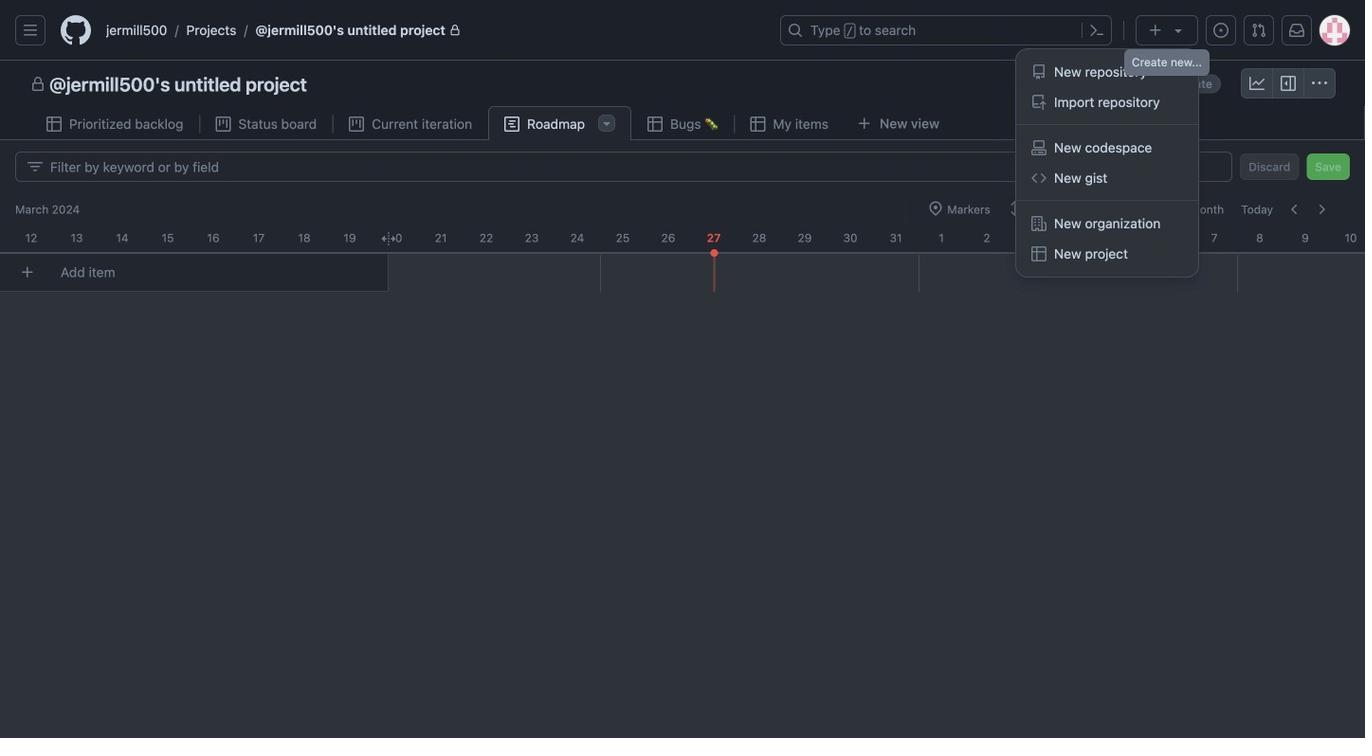 Task type: vqa. For each thing, say whether or not it's contained in the screenshot.
MENU
yes



Task type: locate. For each thing, give the bounding box(es) containing it.
Filter by keyword or by field field
[[50, 153, 1217, 181]]

drag to resize the table column image
[[381, 231, 397, 247]]

project navigation
[[0, 61, 1366, 106]]

sc 9kayk9 0 image
[[1250, 76, 1265, 91], [1313, 76, 1328, 91], [30, 77, 46, 92], [505, 117, 520, 132], [648, 117, 663, 132], [28, 159, 43, 175]]

tab list
[[30, 106, 983, 141]]

scroll to previous date range image
[[1288, 202, 1303, 217]]

cell
[[711, 249, 719, 257]]

column header
[[4, 194, 1366, 224], [908, 194, 1366, 224], [0, 224, 9, 247], [9, 224, 54, 247], [54, 224, 100, 247], [100, 224, 145, 247], [145, 224, 191, 247], [191, 224, 236, 247], [236, 224, 282, 247], [282, 224, 327, 247], [327, 224, 373, 247], [373, 224, 418, 247], [418, 224, 464, 247], [464, 224, 509, 247], [509, 224, 555, 247], [555, 224, 600, 247], [600, 224, 646, 247], [646, 224, 692, 247], [692, 224, 737, 247], [737, 224, 783, 247], [783, 224, 828, 247], [828, 224, 874, 247], [874, 224, 919, 247], [919, 224, 965, 247], [965, 224, 1010, 247], [1010, 224, 1056, 247], [1056, 224, 1101, 247], [1101, 224, 1147, 247], [1147, 224, 1192, 247], [1192, 224, 1238, 247], [1238, 224, 1283, 247], [1283, 224, 1329, 247], [1329, 224, 1366, 247]]

tooltip
[[1125, 49, 1210, 76]]

sc 9kayk9 0 image
[[1282, 76, 1297, 91], [46, 117, 62, 132], [216, 117, 231, 132], [349, 117, 364, 132], [751, 117, 766, 132]]

create new item or add existing item image
[[20, 265, 35, 280]]

menu item
[[920, 196, 1000, 223], [1000, 196, 1062, 223], [1062, 196, 1159, 223], [1159, 196, 1233, 223]]

plus image
[[1149, 23, 1164, 38]]

view options for roadmap image
[[600, 116, 615, 131]]

command palette image
[[1090, 23, 1105, 38]]

tab panel
[[0, 140, 1366, 739]]

sc 9kayk9 0 image inside view filters "region"
[[28, 159, 43, 175]]

grid
[[0, 194, 1366, 739]]

menu bar
[[920, 196, 1351, 223]]

2 menu item from the left
[[1000, 196, 1062, 223]]

menu
[[1017, 49, 1199, 277]]

list
[[99, 15, 769, 46]]

triangle down image
[[1172, 23, 1187, 38]]

sc 9kayk9 0 image inside project navigation
[[1282, 76, 1297, 91]]



Task type: describe. For each thing, give the bounding box(es) containing it.
view filters region
[[15, 152, 1351, 182]]

git pull request image
[[1252, 23, 1267, 38]]

3 menu item from the left
[[1062, 196, 1159, 223]]

4 menu item from the left
[[1159, 196, 1233, 223]]

1 menu item from the left
[[920, 196, 1000, 223]]

homepage image
[[61, 15, 91, 46]]

issue opened image
[[1214, 23, 1229, 38]]

lock image
[[450, 25, 461, 36]]

scroll to next date range image
[[1315, 202, 1330, 217]]

Start typing to create a draft, or type hashtag to select a repository text field
[[42, 255, 389, 290]]

notifications image
[[1290, 23, 1305, 38]]



